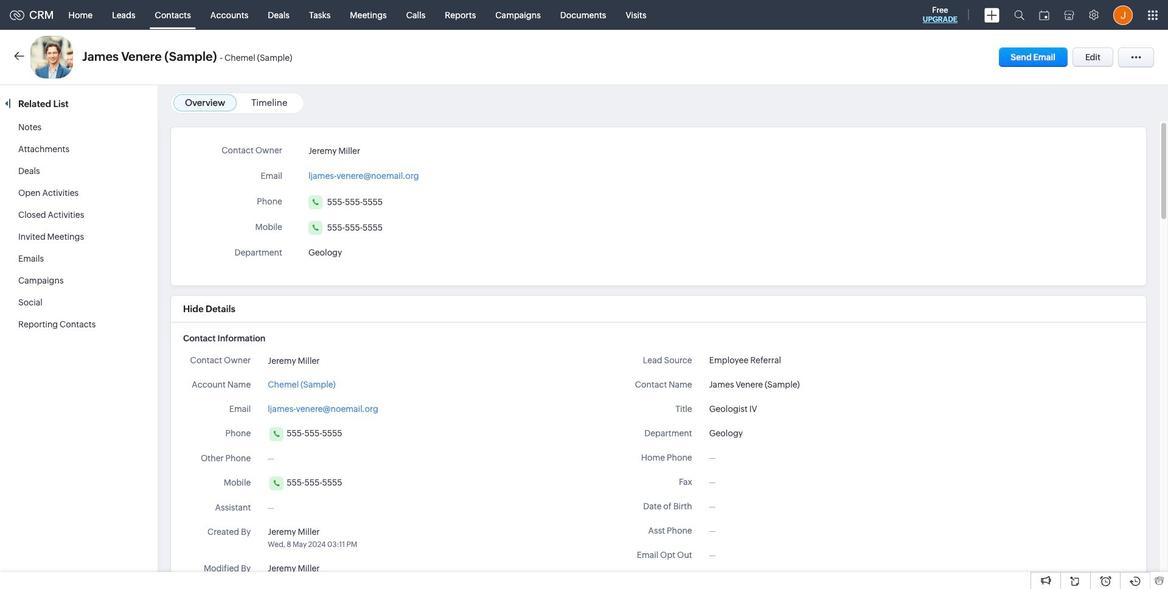 Task type: describe. For each thing, give the bounding box(es) containing it.
logo image
[[10, 10, 24, 20]]

create menu element
[[978, 0, 1008, 30]]

search image
[[1015, 10, 1025, 20]]

create menu image
[[985, 8, 1000, 22]]

profile image
[[1114, 5, 1134, 25]]



Task type: locate. For each thing, give the bounding box(es) containing it.
profile element
[[1107, 0, 1141, 30]]

search element
[[1008, 0, 1033, 30]]

calendar image
[[1040, 10, 1050, 20]]



